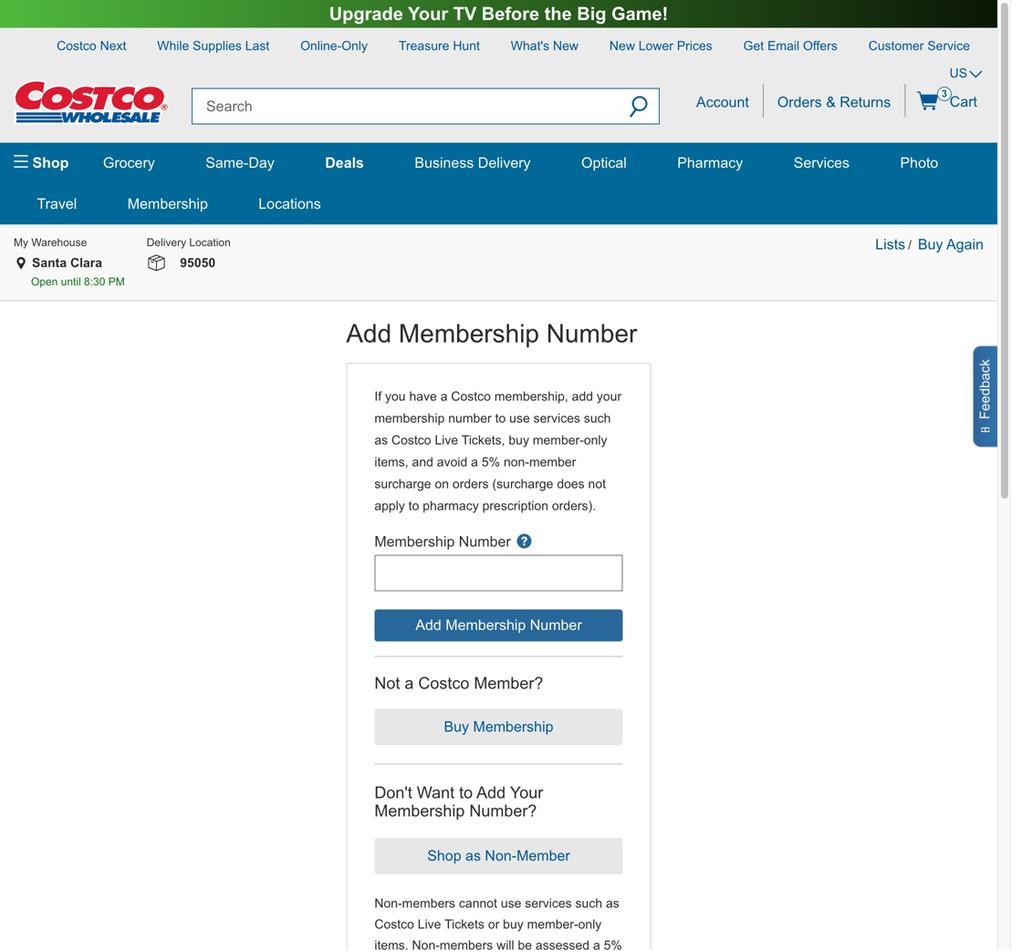 Task type: vqa. For each thing, say whether or not it's contained in the screenshot.
member in the right of the page
yes



Task type: describe. For each thing, give the bounding box(es) containing it.
game!
[[611, 4, 668, 24]]

orders).
[[552, 499, 596, 514]]

0 horizontal spatial to
[[409, 499, 419, 514]]

online-only
[[300, 39, 368, 53]]

clara
[[70, 256, 102, 270]]

8:30
[[84, 276, 105, 288]]

95050 button
[[167, 254, 225, 272]]

account button
[[683, 84, 763, 117]]

95050
[[180, 256, 216, 270]]

new lower prices link
[[596, 28, 726, 55]]

locations
[[259, 196, 321, 212]]

membership,
[[495, 390, 568, 404]]

photo link
[[893, 155, 945, 171]]

Search text field
[[192, 88, 619, 125]]

pm
[[108, 276, 125, 288]]

get email offers link
[[730, 28, 851, 55]]

us link
[[936, 55, 987, 83]]

only
[[342, 39, 368, 53]]

non-
[[504, 456, 529, 470]]

next
[[100, 39, 126, 53]]

member
[[529, 456, 576, 470]]

lower
[[639, 39, 673, 53]]

main element
[[14, 143, 984, 225]]

pharmacy
[[677, 155, 743, 171]]

the
[[545, 4, 572, 24]]

grocery
[[103, 155, 155, 171]]

0 vertical spatial non-
[[374, 897, 402, 911]]

while supplies last link
[[144, 28, 283, 55]]

items.
[[374, 939, 409, 951]]

santa
[[32, 256, 67, 270]]

grocery link
[[96, 155, 162, 171]]

Search text field
[[192, 88, 619, 125]]

a right not
[[405, 675, 414, 693]]

cart
[[946, 94, 977, 110]]

membership inside main element
[[128, 196, 208, 212]]

on
[[435, 478, 449, 492]]

orders & returns link
[[764, 84, 905, 117]]

search image
[[629, 97, 648, 121]]

don't
[[374, 784, 412, 803]]

add
[[572, 390, 593, 404]]

only inside the non-members cannot use services such as costco live tickets or buy member-only items. non-members will be assessed a
[[578, 918, 602, 932]]

services inside if you have a costco membership, add your membership number to use services such as costco live tickets, buy member-only items, and avoid a 5% non-member surcharge on orders (surcharge does not apply to pharmacy prescription orders).
[[534, 412, 580, 426]]

services link
[[787, 155, 857, 171]]

Membership Number telephone field
[[374, 556, 623, 592]]

optical link
[[575, 155, 634, 171]]

buy inside the non-members cannot use services such as costco live tickets or buy member-only items. non-members will be assessed a
[[503, 918, 524, 932]]

membership link
[[121, 196, 215, 212]]

as inside the non-members cannot use services such as costco live tickets or buy member-only items. non-members will be assessed a
[[606, 897, 619, 911]]

buy inside if you have a costco membership, add your membership number to use services such as costco live tickets, buy member-only items, and avoid a 5% non-member surcharge on orders (surcharge does not apply to pharmacy prescription orders).
[[509, 434, 529, 448]]

and
[[412, 456, 433, 470]]

(surcharge
[[492, 478, 553, 492]]

you
[[385, 390, 406, 404]]

upgrade
[[329, 4, 403, 24]]

new inside 'link'
[[610, 39, 635, 53]]

us
[[950, 66, 968, 80]]

don't want to add your membership number?
[[374, 784, 543, 821]]

what's new
[[511, 39, 579, 53]]

apply
[[374, 499, 405, 514]]

while
[[157, 39, 189, 53]]

prescription
[[482, 499, 548, 514]]

costco right not
[[418, 675, 469, 693]]

&
[[826, 94, 836, 110]]

costco us homepage image
[[14, 80, 169, 125]]

warehouse
[[31, 237, 87, 249]]

same-day
[[206, 155, 275, 171]]

1 horizontal spatial non-
[[412, 939, 440, 951]]

pharmacy link
[[671, 155, 750, 171]]

buy again link
[[918, 237, 984, 253]]

business
[[415, 155, 474, 171]]

services
[[794, 155, 850, 171]]

cart link
[[906, 84, 984, 117]]

open
[[31, 276, 58, 288]]

santa clara button
[[28, 254, 102, 272]]

1 vertical spatial members
[[440, 939, 493, 951]]

does
[[557, 478, 585, 492]]

membership up have in the left of the page
[[399, 320, 539, 348]]

what's new link
[[497, 28, 592, 55]]

costco inside the non-members cannot use services such as costco live tickets or buy member-only items. non-members will be assessed a
[[374, 918, 414, 932]]

live inside if you have a costco membership, add your membership number to use services such as costco live tickets, buy member-only items, and avoid a 5% non-member surcharge on orders (surcharge does not apply to pharmacy prescription orders).
[[435, 434, 458, 448]]

will
[[497, 939, 514, 951]]

costco up number
[[451, 390, 491, 404]]

deals link
[[318, 155, 371, 171]]

online-
[[300, 39, 342, 53]]

membership down the apply
[[374, 534, 455, 551]]

0 horizontal spatial your
[[408, 4, 448, 24]]

pharmacy
[[423, 499, 479, 514]]

use inside the non-members cannot use services such as costco live tickets or buy member-only items. non-members will be assessed a
[[501, 897, 521, 911]]

have
[[409, 390, 437, 404]]

number
[[448, 412, 492, 426]]

get
[[743, 39, 764, 53]]

1 vertical spatial delivery
[[147, 237, 186, 249]]



Task type: locate. For each thing, give the bounding box(es) containing it.
0 horizontal spatial new
[[553, 39, 579, 53]]

member- up assessed
[[527, 918, 578, 932]]

1 horizontal spatial add
[[477, 784, 506, 803]]

0 vertical spatial as
[[374, 434, 388, 448]]

None button
[[374, 610, 623, 642], [374, 710, 623, 746], [374, 839, 623, 875], [374, 610, 623, 642], [374, 710, 623, 746], [374, 839, 623, 875]]

1 vertical spatial services
[[525, 897, 572, 911]]

use inside if you have a costco membership, add your membership number to use services such as costco live tickets, buy member-only items, and avoid a 5% non-member surcharge on orders (surcharge does not apply to pharmacy prescription orders).
[[509, 412, 530, 426]]

a left 5%
[[471, 456, 478, 470]]

tickets
[[445, 918, 485, 932]]

cannot
[[459, 897, 497, 911]]

non-members cannot use services such as costco live tickets or buy member-only items. non-members will be assessed a 
[[374, 897, 622, 951]]

live left tickets
[[418, 918, 441, 932]]

0 vertical spatial only
[[584, 434, 607, 448]]

number up add
[[546, 320, 637, 348]]

number?
[[469, 802, 537, 821]]

0 vertical spatial buy
[[509, 434, 529, 448]]

buy again
[[918, 237, 984, 253]]

your up treasure hunt link
[[408, 4, 448, 24]]

1 vertical spatial add
[[477, 784, 506, 803]]

business delivery
[[415, 155, 531, 171]]

buy
[[918, 237, 943, 253]]

tv
[[453, 4, 477, 24]]

a inside the non-members cannot use services such as costco live tickets or buy member-only items. non-members will be assessed a
[[593, 939, 600, 951]]

services
[[534, 412, 580, 426], [525, 897, 572, 911]]

1 vertical spatial live
[[418, 918, 441, 932]]

members up tickets
[[402, 897, 455, 911]]

buy up non-
[[509, 434, 529, 448]]

0 horizontal spatial number
[[459, 534, 511, 551]]

such up assessed
[[575, 897, 602, 911]]

0 vertical spatial such
[[584, 412, 611, 426]]

0 vertical spatial to
[[495, 412, 506, 426]]

0 vertical spatial use
[[509, 412, 530, 426]]

to inside the don't want to add your membership number?
[[459, 784, 473, 803]]

my warehouse
[[14, 237, 87, 249]]

such inside the non-members cannot use services such as costco live tickets or buy member-only items. non-members will be assessed a
[[575, 897, 602, 911]]

costco next
[[57, 39, 126, 53]]

offers
[[803, 39, 838, 53]]

help image
[[517, 535, 532, 551]]

0 horizontal spatial delivery
[[147, 237, 186, 249]]

not a costco member?
[[374, 675, 543, 693]]

to right the apply
[[409, 499, 419, 514]]

services up assessed
[[525, 897, 572, 911]]

same-day link
[[199, 155, 281, 171]]

costco next link
[[43, 28, 140, 55]]

1 vertical spatial buy
[[503, 918, 524, 932]]

your right want
[[510, 784, 543, 803]]

online-only link
[[287, 28, 382, 55]]

if
[[374, 390, 382, 404]]

items,
[[374, 456, 409, 470]]

delivery up 95050 button
[[147, 237, 186, 249]]

1 vertical spatial such
[[575, 897, 602, 911]]

what's
[[511, 39, 550, 53]]

be
[[518, 939, 532, 951]]

costco up items.
[[374, 918, 414, 932]]

1 vertical spatial number
[[459, 534, 511, 551]]

or
[[488, 918, 499, 932]]

delivery inside main element
[[478, 155, 531, 171]]

new left lower
[[610, 39, 635, 53]]

only up not
[[584, 434, 607, 448]]

1 horizontal spatial to
[[459, 784, 473, 803]]

lists
[[875, 237, 905, 253]]

member- up member at top
[[533, 434, 584, 448]]

your
[[597, 390, 622, 404]]

use down membership,
[[509, 412, 530, 426]]

deals
[[325, 155, 364, 171]]

services inside the non-members cannot use services such as costco live tickets or buy member-only items. non-members will be assessed a
[[525, 897, 572, 911]]

customer service link
[[855, 28, 984, 55]]

again
[[946, 237, 984, 253]]

1 vertical spatial only
[[578, 918, 602, 932]]

your inside the don't want to add your membership number?
[[510, 784, 543, 803]]

0 vertical spatial add
[[346, 320, 392, 348]]

1 vertical spatial member-
[[527, 918, 578, 932]]

0 horizontal spatial as
[[374, 434, 388, 448]]

if you have a costco membership, add your membership number to use services such as costco live tickets, buy member-only items, and avoid a 5% non-member surcharge on orders (surcharge does not apply to pharmacy prescription orders).
[[374, 390, 622, 514]]

such down your
[[584, 412, 611, 426]]

0 vertical spatial delivery
[[478, 155, 531, 171]]

santa clara open until 8:30 pm
[[31, 256, 125, 288]]

0 vertical spatial number
[[546, 320, 637, 348]]

supplies
[[193, 39, 242, 53]]

member- inside if you have a costco membership, add your membership number to use services such as costco live tickets, buy member-only items, and avoid a 5% non-member surcharge on orders (surcharge does not apply to pharmacy prescription orders).
[[533, 434, 584, 448]]

0 vertical spatial services
[[534, 412, 580, 426]]

add inside the don't want to add your membership number?
[[477, 784, 506, 803]]

want
[[417, 784, 455, 803]]

travel
[[37, 196, 77, 212]]

2 horizontal spatial to
[[495, 412, 506, 426]]

delivery location
[[147, 237, 231, 249]]

non- right items.
[[412, 939, 440, 951]]

delivery right business
[[478, 155, 531, 171]]

0 vertical spatial live
[[435, 434, 458, 448]]

to up tickets,
[[495, 412, 506, 426]]

new lower prices
[[610, 39, 713, 53]]

1 vertical spatial your
[[510, 784, 543, 803]]

treasure hunt link
[[385, 28, 494, 55]]

members
[[402, 897, 455, 911], [440, 939, 493, 951]]

orders & returns
[[777, 94, 891, 110]]

while supplies last
[[157, 39, 269, 53]]

costco down membership
[[392, 434, 431, 448]]

a right have in the left of the page
[[441, 390, 448, 404]]

such inside if you have a costco membership, add your membership number to use services such as costco live tickets, buy member-only items, and avoid a 5% non-member surcharge on orders (surcharge does not apply to pharmacy prescription orders).
[[584, 412, 611, 426]]

add up if
[[346, 320, 392, 348]]

location
[[189, 237, 231, 249]]

1 horizontal spatial as
[[606, 897, 619, 911]]

1 horizontal spatial delivery
[[478, 155, 531, 171]]

5%
[[482, 456, 500, 470]]

live up avoid at the top of the page
[[435, 434, 458, 448]]

upgrade your tv before the big game!
[[329, 4, 668, 24]]

costco inside 'link'
[[57, 39, 96, 53]]

use
[[509, 412, 530, 426], [501, 897, 521, 911]]

member-
[[533, 434, 584, 448], [527, 918, 578, 932]]

before
[[482, 4, 540, 24]]

avoid
[[437, 456, 468, 470]]

photo
[[900, 155, 938, 171]]

2 vertical spatial to
[[459, 784, 473, 803]]

use right the cannot
[[501, 897, 521, 911]]

only up assessed
[[578, 918, 602, 932]]

my
[[14, 237, 28, 249]]

0 horizontal spatial add
[[346, 320, 392, 348]]

1 vertical spatial use
[[501, 897, 521, 911]]

1 horizontal spatial your
[[510, 784, 543, 803]]

membership
[[374, 412, 445, 426]]

a
[[441, 390, 448, 404], [471, 456, 478, 470], [405, 675, 414, 693], [593, 939, 600, 951]]

1 vertical spatial non-
[[412, 939, 440, 951]]

members down tickets
[[440, 939, 493, 951]]

as
[[374, 434, 388, 448], [606, 897, 619, 911]]

number up membership number telephone field
[[459, 534, 511, 551]]

services down membership,
[[534, 412, 580, 426]]

big
[[577, 4, 606, 24]]

1 new from the left
[[553, 39, 579, 53]]

only inside if you have a costco membership, add your membership number to use services such as costco live tickets, buy member-only items, and avoid a 5% non-member surcharge on orders (surcharge does not apply to pharmacy prescription orders).
[[584, 434, 607, 448]]

such
[[584, 412, 611, 426], [575, 897, 602, 911]]

member- inside the non-members cannot use services such as costco live tickets or buy member-only items. non-members will be assessed a
[[527, 918, 578, 932]]

0 vertical spatial members
[[402, 897, 455, 911]]

add right want
[[477, 784, 506, 803]]

a right assessed
[[593, 939, 600, 951]]

locations link
[[252, 196, 328, 212]]

service
[[928, 39, 970, 53]]

0 vertical spatial your
[[408, 4, 448, 24]]

costco left next
[[57, 39, 96, 53]]

feedback
[[977, 359, 993, 420]]

returns
[[840, 94, 891, 110]]

orders
[[453, 478, 489, 492]]

get email offers
[[743, 39, 838, 53]]

1 vertical spatial as
[[606, 897, 619, 911]]

your
[[408, 4, 448, 24], [510, 784, 543, 803]]

buy
[[509, 434, 529, 448], [503, 918, 524, 932]]

0 horizontal spatial non-
[[374, 897, 402, 911]]

day
[[249, 155, 275, 171]]

delivery
[[478, 155, 531, 171], [147, 237, 186, 249]]

account
[[696, 94, 749, 110]]

buy right or
[[503, 918, 524, 932]]

as inside if you have a costco membership, add your membership number to use services such as costco live tickets, buy member-only items, and avoid a 5% non-member surcharge on orders (surcharge does not apply to pharmacy prescription orders).
[[374, 434, 388, 448]]

travel link
[[30, 196, 84, 212]]

membership inside the don't want to add your membership number?
[[374, 802, 465, 821]]

orders
[[777, 94, 822, 110]]

member?
[[474, 675, 543, 693]]

not
[[588, 478, 606, 492]]

membership number
[[374, 534, 511, 551]]

membership up 'delivery location'
[[128, 196, 208, 212]]

new down the
[[553, 39, 579, 53]]

live inside the non-members cannot use services such as costco live tickets or buy member-only items. non-members will be assessed a
[[418, 918, 441, 932]]

1 vertical spatial to
[[409, 499, 419, 514]]

1 horizontal spatial number
[[546, 320, 637, 348]]

only
[[584, 434, 607, 448], [578, 918, 602, 932]]

1 horizontal spatial new
[[610, 39, 635, 53]]

0 vertical spatial member-
[[533, 434, 584, 448]]

tickets,
[[462, 434, 505, 448]]

non- up items.
[[374, 897, 402, 911]]

membership left number?
[[374, 802, 465, 821]]

costco
[[57, 39, 96, 53], [451, 390, 491, 404], [392, 434, 431, 448], [418, 675, 469, 693], [374, 918, 414, 932]]

same-
[[206, 155, 249, 171]]

to right want
[[459, 784, 473, 803]]

shop link
[[14, 143, 76, 184]]

2 new from the left
[[610, 39, 635, 53]]

prices
[[677, 39, 713, 53]]

treasure
[[399, 39, 449, 53]]



